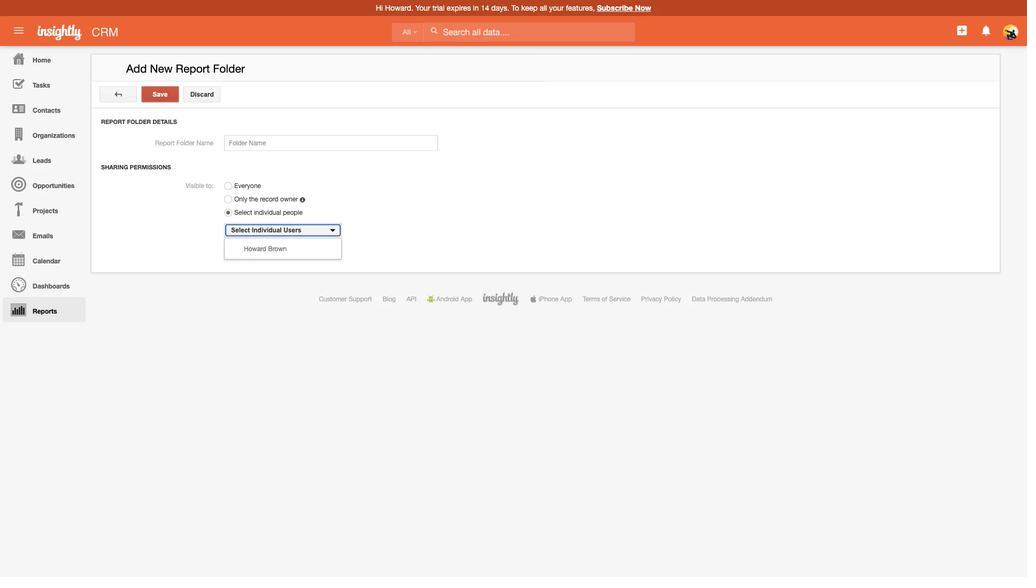 Task type: locate. For each thing, give the bounding box(es) containing it.
report folder name
[[155, 139, 214, 147]]

0 vertical spatial folder
[[213, 62, 245, 75]]

None radio
[[224, 182, 232, 190], [224, 209, 232, 217], [224, 182, 232, 190], [224, 209, 232, 217]]

iphone app
[[539, 296, 572, 303]]

individual
[[252, 227, 282, 234]]

1 vertical spatial report
[[101, 119, 125, 125]]

android app
[[436, 296, 473, 303]]

home
[[33, 56, 51, 64]]

report down "back" icon
[[101, 119, 125, 125]]

subscribe
[[597, 3, 633, 12]]

2 vertical spatial folder
[[177, 139, 195, 147]]

discard
[[190, 91, 214, 98]]

processing
[[708, 296, 739, 303]]

terms
[[583, 296, 600, 303]]

owner
[[280, 196, 298, 203]]

0 vertical spatial select
[[234, 209, 252, 216]]

everyone
[[234, 182, 261, 190]]

2 horizontal spatial report
[[176, 62, 210, 75]]

2 vertical spatial report
[[155, 139, 175, 147]]

brown
[[268, 245, 287, 253]]

folder
[[213, 62, 245, 75], [127, 119, 151, 125], [177, 139, 195, 147]]

details
[[153, 119, 177, 125]]

blog link
[[383, 296, 396, 303]]

tasks
[[33, 81, 50, 89]]

keep
[[521, 3, 538, 12]]

0 horizontal spatial folder
[[127, 119, 151, 125]]

reports
[[33, 308, 57, 315]]

users
[[284, 227, 301, 234]]

2 app from the left
[[561, 296, 572, 303]]

report up 'discard'
[[176, 62, 210, 75]]

folder for report folder name
[[177, 139, 195, 147]]

customer support link
[[319, 296, 372, 303]]

1 horizontal spatial folder
[[177, 139, 195, 147]]

report down details
[[155, 139, 175, 147]]

expires
[[447, 3, 471, 12]]

0 vertical spatial report
[[176, 62, 210, 75]]

1 horizontal spatial app
[[561, 296, 572, 303]]

emails link
[[3, 222, 86, 247]]

app
[[461, 296, 473, 303], [561, 296, 572, 303]]

app right android
[[461, 296, 473, 303]]

folder left name
[[177, 139, 195, 147]]

select up howard
[[231, 227, 250, 234]]

back image
[[115, 91, 122, 98]]

leads link
[[3, 147, 86, 172]]

1 vertical spatial select
[[231, 227, 250, 234]]

folder up 'discard'
[[213, 62, 245, 75]]

privacy
[[641, 296, 662, 303]]

all link
[[392, 23, 424, 42]]

contacts
[[33, 106, 61, 114]]

terms of service
[[583, 296, 631, 303]]

organizations link
[[3, 121, 86, 147]]

Only the record owner radio
[[224, 196, 232, 204]]

to
[[512, 3, 519, 12]]

features,
[[566, 3, 595, 12]]

howard
[[244, 245, 267, 253]]

app for iphone app
[[561, 296, 572, 303]]

1 horizontal spatial report
[[155, 139, 175, 147]]

notifications image
[[980, 24, 993, 37]]

report
[[176, 62, 210, 75], [101, 119, 125, 125], [155, 139, 175, 147]]

privacy policy
[[641, 296, 682, 303]]

your
[[549, 3, 564, 12]]

new
[[150, 62, 173, 75]]

folder left details
[[127, 119, 151, 125]]

data processing addendum
[[692, 296, 773, 303]]

0 horizontal spatial report
[[101, 119, 125, 125]]

navigation
[[0, 46, 86, 323]]

add
[[126, 62, 147, 75]]

0 horizontal spatial app
[[461, 296, 473, 303]]

only
[[234, 196, 247, 203]]

days.
[[491, 3, 510, 12]]

select inside 'button'
[[231, 227, 250, 234]]

app right the iphone
[[561, 296, 572, 303]]

navigation containing home
[[0, 46, 86, 323]]

app for android app
[[461, 296, 473, 303]]

sharing
[[101, 164, 128, 171]]

visible to:
[[186, 182, 214, 189]]

save button
[[141, 86, 179, 102]]

policy
[[664, 296, 682, 303]]

1 app from the left
[[461, 296, 473, 303]]

reports link
[[3, 298, 86, 323]]

1 vertical spatial folder
[[127, 119, 151, 125]]

privacy policy link
[[641, 296, 682, 303]]

terms of service link
[[583, 296, 631, 303]]

select down "only"
[[234, 209, 252, 216]]

your
[[416, 3, 431, 12]]



Task type: vqa. For each thing, say whether or not it's contained in the screenshot.
SHIELDS
no



Task type: describe. For each thing, give the bounding box(es) containing it.
select for select individual users
[[231, 227, 250, 234]]

support
[[349, 296, 372, 303]]

this record will only be visible to its creator and administrators. image
[[300, 197, 305, 203]]

the
[[249, 196, 258, 203]]

service
[[609, 296, 631, 303]]

howard brown link
[[225, 242, 341, 256]]

hi
[[376, 3, 383, 12]]

api link
[[407, 296, 417, 303]]

record
[[260, 196, 279, 203]]

opportunities
[[33, 182, 75, 189]]

organizations
[[33, 132, 75, 139]]

permissions
[[130, 164, 171, 171]]

report for report folder name
[[155, 139, 175, 147]]

iphone app link
[[530, 296, 572, 303]]

only the record owner
[[234, 196, 298, 203]]

of
[[602, 296, 608, 303]]

api
[[407, 296, 417, 303]]

people
[[283, 209, 303, 216]]

dashboards
[[33, 283, 70, 290]]

projects
[[33, 207, 58, 215]]

emails
[[33, 232, 53, 240]]

save
[[153, 91, 168, 98]]

name
[[197, 139, 214, 147]]

2 horizontal spatial folder
[[213, 62, 245, 75]]

select individual users
[[231, 227, 301, 234]]

select individual users button
[[224, 223, 342, 238]]

leads
[[33, 157, 51, 164]]

visible
[[186, 182, 204, 189]]

report folder details
[[101, 119, 177, 125]]

dashboards link
[[3, 272, 86, 298]]

Search all data.... text field
[[425, 22, 635, 42]]

howard brown
[[244, 245, 287, 253]]

crm
[[92, 25, 119, 39]]

14
[[481, 3, 489, 12]]

report for report folder details
[[101, 119, 125, 125]]

calendar
[[33, 257, 60, 265]]

howard.
[[385, 3, 413, 12]]

blog
[[383, 296, 396, 303]]

data
[[692, 296, 706, 303]]

now
[[635, 3, 651, 12]]

sharing permissions
[[101, 164, 171, 171]]

add new report folder
[[126, 62, 245, 75]]

Folder Name text field
[[224, 135, 438, 151]]

calendar link
[[3, 247, 86, 272]]

hi howard. your trial expires in 14 days. to keep all your features, subscribe now
[[376, 3, 651, 12]]

addendum
[[741, 296, 773, 303]]

contacts link
[[3, 96, 86, 121]]

customer
[[319, 296, 347, 303]]

customer support
[[319, 296, 372, 303]]

individual
[[254, 209, 281, 216]]

opportunities link
[[3, 172, 86, 197]]

all
[[540, 3, 547, 12]]

subscribe now link
[[597, 3, 651, 12]]

data processing addendum link
[[692, 296, 773, 303]]

select individual people
[[234, 209, 303, 216]]

android app link
[[427, 296, 473, 303]]

home link
[[3, 46, 86, 71]]

to:
[[206, 182, 214, 189]]

android
[[436, 296, 459, 303]]

tasks link
[[3, 71, 86, 96]]

in
[[473, 3, 479, 12]]

projects link
[[3, 197, 86, 222]]

select for select individual people
[[234, 209, 252, 216]]

discard button
[[183, 86, 221, 102]]

folder for report folder details
[[127, 119, 151, 125]]

iphone
[[539, 296, 559, 303]]

all
[[403, 28, 411, 36]]

white image
[[430, 27, 438, 34]]



